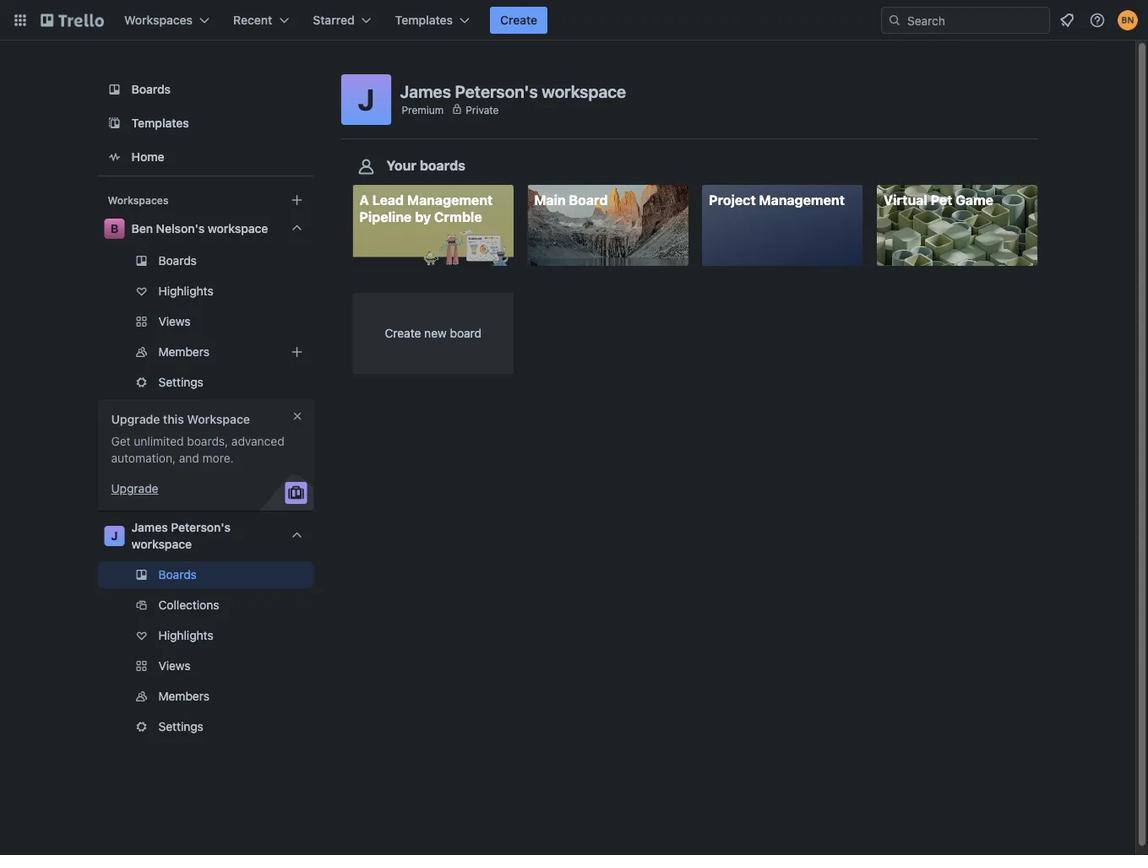 Task type: vqa. For each thing, say whether or not it's contained in the screenshot.
middle "Color: yellow, title: "Ready to Merge"" "Element"
no



Task type: locate. For each thing, give the bounding box(es) containing it.
settings link
[[98, 369, 314, 396], [98, 714, 314, 741]]

2 settings from the top
[[158, 720, 204, 734]]

boards
[[420, 158, 465, 174]]

project management link
[[702, 185, 863, 266]]

0 vertical spatial j
[[358, 82, 375, 117]]

boards link down the ben nelson's workspace
[[98, 248, 314, 275]]

1 vertical spatial workspace
[[208, 222, 268, 236]]

2 boards link from the top
[[98, 248, 314, 275]]

0 horizontal spatial workspace
[[131, 538, 192, 552]]

ben nelson's workspace
[[131, 222, 268, 236]]

1 settings link from the top
[[98, 369, 314, 396]]

upgrade inside upgrade this workspace get unlimited boards, advanced automation, and more.
[[111, 413, 160, 427]]

james for james peterson's workspace
[[131, 521, 168, 535]]

1 vertical spatial james
[[131, 521, 168, 535]]

1 vertical spatial upgrade
[[111, 482, 158, 496]]

0 vertical spatial upgrade
[[111, 413, 160, 427]]

2 horizontal spatial workspace
[[542, 81, 626, 101]]

pet
[[931, 192, 953, 208]]

workspace for ben nelson's workspace
[[208, 222, 268, 236]]

boards link up templates link
[[98, 74, 314, 105]]

boards,
[[187, 435, 228, 449]]

j button
[[341, 74, 392, 125]]

j left premium
[[358, 82, 375, 117]]

peterson's for james peterson's workspace premium
[[455, 81, 538, 101]]

private
[[466, 104, 499, 116]]

2 vertical spatial boards link
[[98, 562, 314, 589]]

highlights for first highlights link from the bottom of the page
[[158, 629, 213, 643]]

1 boards link from the top
[[98, 74, 314, 105]]

virtual pet game
[[884, 192, 994, 208]]

1 vertical spatial boards
[[158, 254, 197, 268]]

james up premium
[[400, 81, 451, 101]]

0 horizontal spatial templates
[[131, 116, 189, 130]]

2 upgrade from the top
[[111, 482, 158, 496]]

views for first 'views' link from the bottom
[[158, 659, 191, 673]]

boards link
[[98, 74, 314, 105], [98, 248, 314, 275], [98, 562, 314, 589]]

starred button
[[303, 7, 382, 34]]

create
[[500, 13, 537, 27], [385, 327, 421, 341]]

1 horizontal spatial james
[[400, 81, 451, 101]]

workspace
[[542, 81, 626, 101], [208, 222, 268, 236], [131, 538, 192, 552]]

by
[[415, 209, 431, 225]]

james down upgrade button
[[131, 521, 168, 535]]

1 horizontal spatial j
[[358, 82, 375, 117]]

0 vertical spatial views
[[158, 315, 191, 329]]

1 vertical spatial create
[[385, 327, 421, 341]]

collections
[[158, 599, 219, 613]]

starred
[[313, 13, 355, 27]]

j down upgrade button
[[111, 529, 118, 543]]

ben
[[131, 222, 153, 236]]

main
[[534, 192, 566, 208]]

game
[[956, 192, 994, 208]]

create left new
[[385, 327, 421, 341]]

main board link
[[527, 185, 688, 266]]

2 views from the top
[[158, 659, 191, 673]]

workspaces
[[124, 13, 193, 27], [108, 194, 169, 206]]

boards link for templates
[[98, 74, 314, 105]]

1 views from the top
[[158, 315, 191, 329]]

0 vertical spatial views link
[[98, 308, 314, 335]]

1 members link from the top
[[98, 339, 314, 366]]

upgrade button
[[111, 481, 158, 498]]

peterson's for james peterson's workspace
[[171, 521, 231, 535]]

2 highlights from the top
[[158, 629, 213, 643]]

boards for highlights
[[158, 254, 197, 268]]

1 horizontal spatial templates
[[395, 13, 453, 27]]

workspace for james peterson's workspace
[[131, 538, 192, 552]]

boards up collections
[[158, 568, 197, 582]]

0 horizontal spatial j
[[111, 529, 118, 543]]

nelson's
[[156, 222, 205, 236]]

upgrade this workspace get unlimited boards, advanced automation, and more.
[[111, 413, 284, 466]]

0 vertical spatial workspace
[[542, 81, 626, 101]]

pipeline
[[359, 209, 412, 225]]

upgrade up get
[[111, 413, 160, 427]]

lead
[[372, 192, 404, 208]]

peterson's up private at top left
[[455, 81, 538, 101]]

settings
[[158, 376, 204, 389], [158, 720, 204, 734]]

2 members link from the top
[[98, 684, 314, 711]]

workspaces up ben at the left top of the page
[[108, 194, 169, 206]]

1 horizontal spatial create
[[500, 13, 537, 27]]

0 horizontal spatial create
[[385, 327, 421, 341]]

home
[[131, 150, 164, 164]]

create up james peterson's workspace premium
[[500, 13, 537, 27]]

1 vertical spatial workspaces
[[108, 194, 169, 206]]

0 vertical spatial create
[[500, 13, 537, 27]]

primary element
[[0, 0, 1148, 41]]

1 vertical spatial peterson's
[[171, 521, 231, 535]]

workspace down upgrade button
[[131, 538, 192, 552]]

1 vertical spatial boards link
[[98, 248, 314, 275]]

templates
[[395, 13, 453, 27], [131, 116, 189, 130]]

highlights down collections
[[158, 629, 213, 643]]

upgrade for upgrade this workspace get unlimited boards, advanced automation, and more.
[[111, 413, 160, 427]]

templates button
[[385, 7, 480, 34]]

1 vertical spatial highlights
[[158, 629, 213, 643]]

1 members from the top
[[158, 345, 210, 359]]

0 vertical spatial templates
[[395, 13, 453, 27]]

j
[[358, 82, 375, 117], [111, 529, 118, 543]]

james
[[400, 81, 451, 101], [131, 521, 168, 535]]

highlights link down collections link
[[98, 623, 314, 650]]

1 vertical spatial members link
[[98, 684, 314, 711]]

workspace down primary element
[[542, 81, 626, 101]]

1 vertical spatial settings
[[158, 720, 204, 734]]

0 vertical spatial members link
[[98, 339, 314, 366]]

views link
[[98, 308, 314, 335], [98, 653, 314, 680]]

0 notifications image
[[1057, 10, 1077, 30]]

1 vertical spatial highlights link
[[98, 623, 314, 650]]

3 boards link from the top
[[98, 562, 314, 589]]

james for james peterson's workspace premium
[[400, 81, 451, 101]]

more.
[[202, 452, 234, 466]]

highlights
[[158, 284, 213, 298], [158, 629, 213, 643]]

boards
[[131, 82, 171, 96], [158, 254, 197, 268], [158, 568, 197, 582]]

0 vertical spatial workspaces
[[124, 13, 193, 27]]

boards for templates
[[131, 82, 171, 96]]

create for create new board
[[385, 327, 421, 341]]

views
[[158, 315, 191, 329], [158, 659, 191, 673]]

1 settings from the top
[[158, 376, 204, 389]]

management right project
[[759, 192, 845, 208]]

workspace
[[187, 413, 250, 427]]

0 vertical spatial settings link
[[98, 369, 314, 396]]

2 highlights link from the top
[[98, 623, 314, 650]]

highlights link
[[98, 278, 314, 305], [98, 623, 314, 650]]

1 views link from the top
[[98, 308, 314, 335]]

1 highlights link from the top
[[98, 278, 314, 305]]

1 horizontal spatial workspace
[[208, 222, 268, 236]]

j inside button
[[358, 82, 375, 117]]

workspace inside james peterson's workspace
[[131, 538, 192, 552]]

2 vertical spatial workspace
[[131, 538, 192, 552]]

1 upgrade from the top
[[111, 413, 160, 427]]

create button
[[490, 7, 548, 34]]

peterson's inside james peterson's workspace premium
[[455, 81, 538, 101]]

1 vertical spatial templates
[[131, 116, 189, 130]]

0 horizontal spatial james
[[131, 521, 168, 535]]

workspaces up board icon
[[124, 13, 193, 27]]

0 vertical spatial settings
[[158, 376, 204, 389]]

create new board
[[385, 327, 482, 341]]

main board
[[534, 192, 608, 208]]

upgrade down automation,
[[111, 482, 158, 496]]

1 vertical spatial settings link
[[98, 714, 314, 741]]

create inside button
[[500, 13, 537, 27]]

upgrade
[[111, 413, 160, 427], [111, 482, 158, 496]]

peterson's down and
[[171, 521, 231, 535]]

management up crmble
[[407, 192, 493, 208]]

project management
[[709, 192, 845, 208]]

templates inside templates link
[[131, 116, 189, 130]]

2 members from the top
[[158, 690, 210, 704]]

templates up home
[[131, 116, 189, 130]]

1 horizontal spatial management
[[759, 192, 845, 208]]

boards link up collections link
[[98, 562, 314, 589]]

2 management from the left
[[759, 192, 845, 208]]

create a workspace image
[[287, 190, 307, 210]]

1 management from the left
[[407, 192, 493, 208]]

peterson's inside james peterson's workspace
[[171, 521, 231, 535]]

collections link
[[98, 592, 314, 619]]

0 vertical spatial james
[[400, 81, 451, 101]]

template board image
[[104, 113, 125, 133]]

crmble
[[434, 209, 482, 225]]

highlights link down the ben nelson's workspace
[[98, 278, 314, 305]]

workspace right nelson's
[[208, 222, 268, 236]]

ben nelson (bennelson96) image
[[1118, 10, 1138, 30]]

get
[[111, 435, 131, 449]]

0 horizontal spatial management
[[407, 192, 493, 208]]

a lead management pipeline by crmble link
[[353, 185, 514, 266]]

0 vertical spatial peterson's
[[455, 81, 538, 101]]

board
[[450, 327, 482, 341]]

open information menu image
[[1089, 12, 1106, 29]]

members
[[158, 345, 210, 359], [158, 690, 210, 704]]

0 vertical spatial boards link
[[98, 74, 314, 105]]

james inside james peterson's workspace
[[131, 521, 168, 535]]

1 highlights from the top
[[158, 284, 213, 298]]

highlights down nelson's
[[158, 284, 213, 298]]

peterson's
[[455, 81, 538, 101], [171, 521, 231, 535]]

james inside james peterson's workspace premium
[[400, 81, 451, 101]]

1 vertical spatial members
[[158, 690, 210, 704]]

boards right board icon
[[131, 82, 171, 96]]

a
[[359, 192, 369, 208]]

0 vertical spatial boards
[[131, 82, 171, 96]]

templates right the starred dropdown button
[[395, 13, 453, 27]]

1 vertical spatial views link
[[98, 653, 314, 680]]

2 vertical spatial boards
[[158, 568, 197, 582]]

upgrade for upgrade
[[111, 482, 158, 496]]

1 horizontal spatial peterson's
[[455, 81, 538, 101]]

members for 1st members 'link' from the top
[[158, 345, 210, 359]]

0 horizontal spatial peterson's
[[171, 521, 231, 535]]

management
[[407, 192, 493, 208], [759, 192, 845, 208]]

workspace inside james peterson's workspace premium
[[542, 81, 626, 101]]

back to home image
[[41, 7, 104, 34]]

0 vertical spatial highlights link
[[98, 278, 314, 305]]

boards down nelson's
[[158, 254, 197, 268]]

members link
[[98, 339, 314, 366], [98, 684, 314, 711]]

0 vertical spatial highlights
[[158, 284, 213, 298]]

0 vertical spatial members
[[158, 345, 210, 359]]

1 vertical spatial views
[[158, 659, 191, 673]]



Task type: describe. For each thing, give the bounding box(es) containing it.
virtual pet game link
[[877, 185, 1038, 266]]

automation,
[[111, 452, 176, 466]]

highlights for second highlights link from the bottom of the page
[[158, 284, 213, 298]]

and
[[179, 452, 199, 466]]

views for 2nd 'views' link from the bottom of the page
[[158, 315, 191, 329]]

boards link for highlights
[[98, 248, 314, 275]]

new
[[424, 327, 447, 341]]

templates link
[[98, 108, 314, 139]]

board
[[569, 192, 608, 208]]

home image
[[104, 147, 125, 167]]

recent button
[[223, 7, 299, 34]]

workspaces button
[[114, 7, 220, 34]]

virtual
[[884, 192, 927, 208]]

james peterson's workspace premium
[[400, 81, 626, 116]]

james peterson's workspace
[[131, 521, 231, 552]]

2 views link from the top
[[98, 653, 314, 680]]

advanced
[[231, 435, 284, 449]]

this
[[163, 413, 184, 427]]

Search field
[[901, 8, 1049, 33]]

your boards
[[387, 158, 465, 174]]

management inside 'link'
[[759, 192, 845, 208]]

b
[[110, 222, 119, 236]]

board image
[[104, 79, 125, 100]]

premium
[[402, 104, 444, 116]]

1 vertical spatial j
[[111, 529, 118, 543]]

your
[[387, 158, 416, 174]]

workspaces inside popup button
[[124, 13, 193, 27]]

add image
[[287, 342, 307, 362]]

management inside a lead management pipeline by crmble
[[407, 192, 493, 208]]

home link
[[98, 142, 314, 172]]

2 settings link from the top
[[98, 714, 314, 741]]

project
[[709, 192, 756, 208]]

members for first members 'link' from the bottom
[[158, 690, 210, 704]]

create for create
[[500, 13, 537, 27]]

recent
[[233, 13, 272, 27]]

templates inside templates dropdown button
[[395, 13, 453, 27]]

unlimited
[[134, 435, 184, 449]]

a lead management pipeline by crmble
[[359, 192, 493, 225]]

workspace for james peterson's workspace premium
[[542, 81, 626, 101]]

search image
[[888, 14, 901, 27]]



